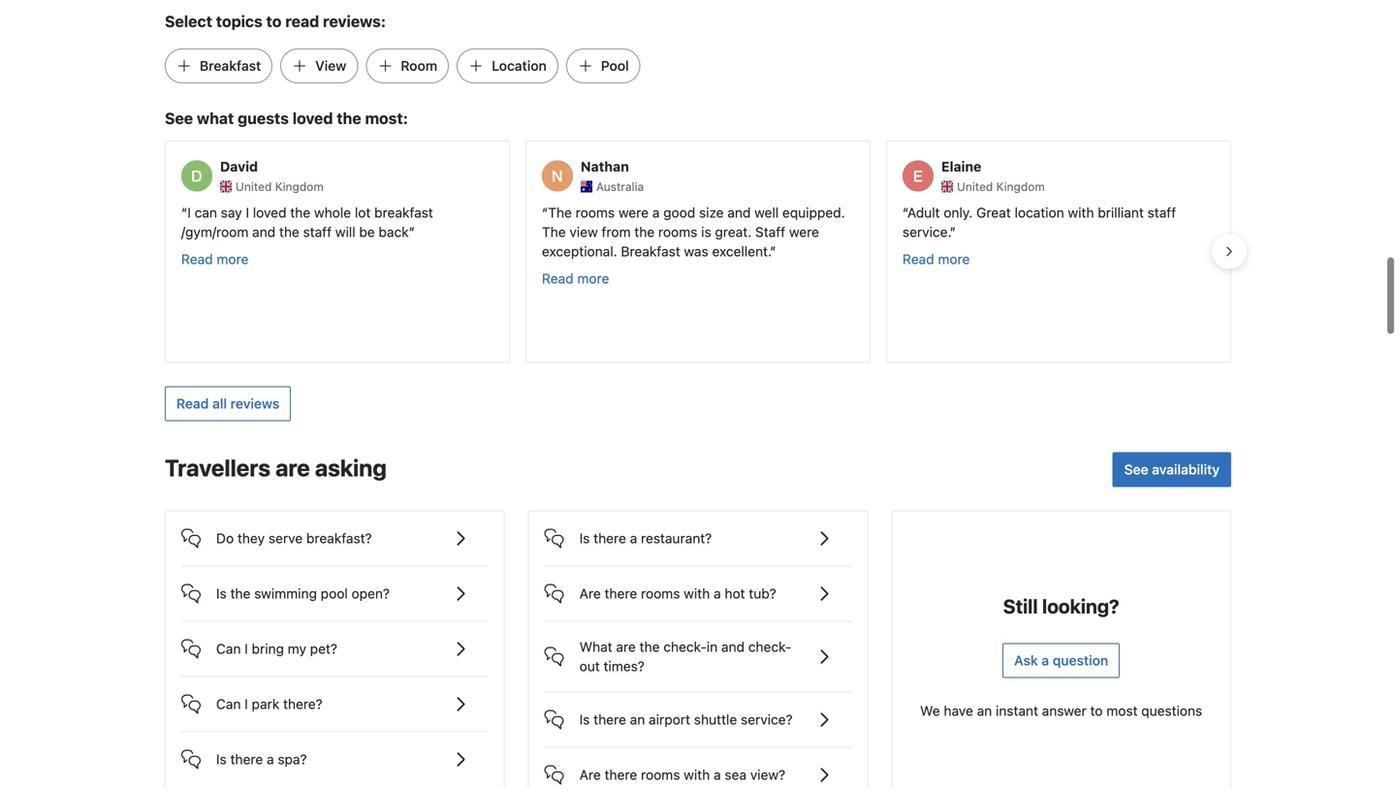 Task type: describe. For each thing, give the bounding box(es) containing it.
service.
[[903, 224, 950, 240]]

select topics to read reviews:
[[165, 12, 386, 31]]

" adult only. great location with brilliant staff service.
[[903, 204, 1176, 240]]

1 check- from the left
[[664, 639, 707, 655]]

see availability
[[1125, 461, 1220, 477]]

well
[[755, 204, 779, 220]]

see for see availability
[[1125, 461, 1149, 477]]

is there a restaurant?
[[580, 530, 712, 546]]

exceptional.
[[542, 243, 617, 259]]

was
[[684, 243, 709, 259]]

read for " adult only. great location with brilliant staff service.
[[903, 251, 935, 267]]

most
[[1107, 703, 1138, 719]]

back
[[379, 224, 409, 240]]

more for only.
[[938, 251, 970, 267]]

can i bring my pet? button
[[181, 622, 488, 661]]

" for well
[[770, 243, 776, 259]]

1 horizontal spatial to
[[1091, 703, 1103, 719]]

" i can say i loved the whole lot breakfast /gym/room and the staff will be back
[[181, 204, 433, 240]]

a left spa?
[[267, 751, 274, 767]]

the left will
[[279, 224, 300, 240]]

more for can
[[217, 251, 249, 267]]

do they serve breakfast?
[[216, 530, 372, 546]]

is the swimming pool open? button
[[181, 567, 488, 605]]

view
[[570, 224, 598, 240]]

united for david
[[236, 180, 272, 193]]

the left most:
[[337, 109, 361, 128]]

see availability button
[[1113, 452, 1232, 487]]

nathan
[[581, 159, 629, 175]]

ask a question
[[1015, 652, 1109, 668]]

is the swimming pool open?
[[216, 586, 390, 602]]

kingdom for with
[[997, 180, 1045, 193]]

staff
[[755, 224, 786, 240]]

great.
[[715, 224, 752, 240]]

are for are there rooms with a sea view?
[[580, 767, 601, 783]]

we have an instant answer to most questions
[[920, 703, 1203, 719]]

equipped.
[[783, 204, 845, 220]]

pool
[[321, 586, 348, 602]]

topics
[[216, 12, 263, 31]]

elaine
[[942, 159, 982, 175]]

read more button for " i can say i loved the whole lot breakfast /gym/room and the staff will be back
[[181, 250, 249, 269]]

park
[[252, 696, 280, 712]]

select
[[165, 12, 212, 31]]

can i bring my pet?
[[216, 641, 337, 657]]

we
[[920, 703, 940, 719]]

0 vertical spatial the
[[548, 204, 572, 220]]

and inside " the rooms were a good size and well equipped. the view from the rooms is great.  staff were exceptional.  breakfast was excellent.
[[728, 204, 751, 220]]

there for are there rooms with a hot tub?
[[605, 586, 637, 602]]

is for is the swimming pool open?
[[216, 586, 227, 602]]

reviews
[[231, 395, 279, 411]]

spa?
[[278, 751, 307, 767]]

what are the check-in and check- out times?
[[580, 639, 792, 674]]

0 horizontal spatial were
[[619, 204, 649, 220]]

availability
[[1152, 461, 1220, 477]]

rooms down good
[[658, 224, 698, 240]]

staff inside " adult only. great location with brilliant staff service.
[[1148, 204, 1176, 220]]

the inside " the rooms were a good size and well equipped. the view from the rooms is great.  staff were exceptional.  breakfast was excellent.
[[635, 224, 655, 240]]

restaurant?
[[641, 530, 712, 546]]

with for tub?
[[684, 586, 710, 602]]

read for " i can say i loved the whole lot breakfast /gym/room and the staff will be back
[[181, 251, 213, 267]]

in
[[707, 639, 718, 655]]

there for is there a restaurant?
[[594, 530, 626, 546]]

can for can i bring my pet?
[[216, 641, 241, 657]]

reviews:
[[323, 12, 386, 31]]

can i park there?
[[216, 696, 323, 712]]

are for asking
[[275, 454, 310, 481]]

excellent.
[[712, 243, 770, 259]]

are for are there rooms with a hot tub?
[[580, 586, 601, 602]]

answer
[[1042, 703, 1087, 719]]

is there a spa? button
[[181, 732, 488, 771]]

most:
[[365, 109, 408, 128]]

tub?
[[749, 586, 777, 602]]

adult
[[908, 204, 940, 220]]

1 horizontal spatial were
[[789, 224, 819, 240]]

will
[[335, 224, 356, 240]]

an for airport
[[630, 712, 645, 728]]

are there rooms with a sea view? button
[[545, 748, 852, 787]]

are for the
[[616, 639, 636, 655]]

read all reviews button
[[165, 386, 291, 421]]

asking
[[315, 454, 387, 481]]

" for service.
[[950, 224, 956, 240]]

a left restaurant?
[[630, 530, 637, 546]]

out
[[580, 658, 600, 674]]

do
[[216, 530, 234, 546]]

a left hot at right
[[714, 586, 721, 602]]

read more button for " adult only. great location with brilliant staff service.
[[903, 250, 970, 269]]

sea
[[725, 767, 747, 783]]

say
[[221, 204, 242, 220]]

1 horizontal spatial loved
[[293, 109, 333, 128]]

all
[[212, 395, 227, 411]]

brilliant
[[1098, 204, 1144, 220]]

serve
[[269, 530, 303, 546]]

staff inside " i can say i loved the whole lot breakfast /gym/room and the staff will be back
[[303, 224, 332, 240]]

united kingdom for david
[[236, 180, 324, 193]]

breakfast
[[374, 204, 433, 220]]

more for rooms
[[577, 270, 609, 286]]

a right ask
[[1042, 652, 1049, 668]]

rooms for good
[[576, 204, 615, 220]]

there?
[[283, 696, 323, 712]]

loved inside " i can say i loved the whole lot breakfast /gym/room and the staff will be back
[[253, 204, 287, 220]]

hot
[[725, 586, 745, 602]]

room
[[401, 58, 438, 74]]

do they serve breakfast? button
[[181, 511, 488, 550]]

lot
[[355, 204, 371, 220]]

read more button for " the rooms were a good size and well equipped. the view from the rooms is great.  staff were exceptional.  breakfast was excellent.
[[542, 269, 609, 288]]

there for is there a spa?
[[230, 751, 263, 767]]

only.
[[944, 204, 973, 220]]

david
[[220, 159, 258, 175]]

are there rooms with a sea view?
[[580, 767, 786, 783]]



Task type: vqa. For each thing, say whether or not it's contained in the screenshot.


Task type: locate. For each thing, give the bounding box(es) containing it.
see left availability
[[1125, 461, 1149, 477]]

instant
[[996, 703, 1039, 719]]

with inside are there rooms with a hot tub? button
[[684, 586, 710, 602]]

there down is there an airport shuttle service?
[[605, 767, 637, 783]]

united kingdom up great
[[957, 180, 1045, 193]]

are
[[275, 454, 310, 481], [616, 639, 636, 655]]

staff right brilliant
[[1148, 204, 1176, 220]]

whole
[[314, 204, 351, 220]]

were down equipped.
[[789, 224, 819, 240]]

from
[[602, 224, 631, 240]]

2 united kingdom image from the left
[[942, 181, 953, 192]]

can i park there? button
[[181, 677, 488, 716]]

read more button down the "service."
[[903, 250, 970, 269]]

read down exceptional.
[[542, 270, 574, 286]]

and right /gym/room
[[252, 224, 276, 240]]

read more for " adult only. great location with brilliant staff service.
[[903, 251, 970, 267]]

see what guests loved the most:
[[165, 109, 408, 128]]

1 horizontal spatial more
[[577, 270, 609, 286]]

is left spa?
[[216, 751, 227, 767]]

i for park
[[245, 696, 248, 712]]

is
[[580, 530, 590, 546], [216, 586, 227, 602], [580, 712, 590, 728], [216, 751, 227, 767]]

rooms down is there a restaurant?
[[641, 586, 680, 602]]

" inside " adult only. great location with brilliant staff service.
[[903, 204, 908, 220]]

1 vertical spatial staff
[[303, 224, 332, 240]]

0 vertical spatial with
[[1068, 204, 1094, 220]]

is there an airport shuttle service? button
[[545, 693, 852, 732]]

2 can from the top
[[216, 696, 241, 712]]

see left what
[[165, 109, 193, 128]]

" down staff
[[770, 243, 776, 259]]

i for can
[[187, 204, 191, 220]]

0 vertical spatial were
[[619, 204, 649, 220]]

view
[[315, 58, 346, 74]]

an left airport on the bottom left of the page
[[630, 712, 645, 728]]

united kingdom image down the david
[[220, 181, 232, 192]]

0 horizontal spatial staff
[[303, 224, 332, 240]]

united kingdom image down elaine
[[942, 181, 953, 192]]

1 vertical spatial loved
[[253, 204, 287, 220]]

with inside are there rooms with a sea view? button
[[684, 767, 710, 783]]

" the rooms were a good size and well equipped. the view from the rooms is great.  staff were exceptional.  breakfast was excellent.
[[542, 204, 845, 259]]

more
[[217, 251, 249, 267], [938, 251, 970, 267], [577, 270, 609, 286]]

there for are there rooms with a sea view?
[[605, 767, 637, 783]]

is down out at the bottom of page
[[580, 712, 590, 728]]

and right "in"
[[722, 639, 745, 655]]

can left bring on the bottom
[[216, 641, 241, 657]]

0 horizontal spatial check-
[[664, 639, 707, 655]]

is left restaurant?
[[580, 530, 590, 546]]

0 horizontal spatial united kingdom
[[236, 180, 324, 193]]

read for " the rooms were a good size and well equipped. the view from the rooms is great.  staff were exceptional.  breakfast was excellent.
[[542, 270, 574, 286]]

a left good
[[652, 204, 660, 220]]

can left 'park'
[[216, 696, 241, 712]]

are up times?
[[616, 639, 636, 655]]

" down only.
[[950, 224, 956, 240]]

1 horizontal spatial breakfast
[[621, 243, 681, 259]]

1 horizontal spatial united
[[957, 180, 993, 193]]

questions
[[1142, 703, 1203, 719]]

1 horizontal spatial read more
[[542, 270, 609, 286]]

is inside is there a spa? button
[[216, 751, 227, 767]]

were up from at the top left
[[619, 204, 649, 220]]

read more for " the rooms were a good size and well equipped. the view from the rooms is great.  staff were exceptional.  breakfast was excellent.
[[542, 270, 609, 286]]

i inside can i park there? button
[[245, 696, 248, 712]]

rooms down airport on the bottom left of the page
[[641, 767, 680, 783]]

good
[[664, 204, 696, 220]]

breakfast down from at the top left
[[621, 243, 681, 259]]

1 horizontal spatial "
[[542, 204, 548, 220]]

0 horizontal spatial read more button
[[181, 250, 249, 269]]

travellers
[[165, 454, 271, 481]]

0 vertical spatial staff
[[1148, 204, 1176, 220]]

united down the david
[[236, 180, 272, 193]]

1 vertical spatial to
[[1091, 703, 1103, 719]]

read left "all"
[[177, 395, 209, 411]]

swimming
[[254, 586, 317, 602]]

read
[[181, 251, 213, 267], [903, 251, 935, 267], [542, 270, 574, 286], [177, 395, 209, 411]]

united kingdom image for david
[[220, 181, 232, 192]]

with left hot at right
[[684, 586, 710, 602]]

united kingdom up " i can say i loved the whole lot breakfast /gym/room and the staff will be back
[[236, 180, 324, 193]]

2 are from the top
[[580, 767, 601, 783]]

1 vertical spatial breakfast
[[621, 243, 681, 259]]

0 horizontal spatial see
[[165, 109, 193, 128]]

read more button down /gym/room
[[181, 250, 249, 269]]

a
[[652, 204, 660, 220], [630, 530, 637, 546], [714, 586, 721, 602], [1042, 652, 1049, 668], [267, 751, 274, 767], [714, 767, 721, 783]]

1 united kingdom from the left
[[236, 180, 324, 193]]

1 horizontal spatial see
[[1125, 461, 1149, 477]]

1 vertical spatial can
[[216, 696, 241, 712]]

0 horizontal spatial "
[[181, 204, 187, 220]]

0 vertical spatial loved
[[293, 109, 333, 128]]

0 vertical spatial see
[[165, 109, 193, 128]]

to left most at the right bottom
[[1091, 703, 1103, 719]]

1 horizontal spatial united kingdom image
[[942, 181, 953, 192]]

is for is there a spa?
[[216, 751, 227, 767]]

there down times?
[[594, 712, 626, 728]]

kingdom for loved
[[275, 180, 324, 193]]

the left swimming
[[230, 586, 251, 602]]

with left the sea
[[684, 767, 710, 783]]

" for " adult only. great location with brilliant staff service.
[[903, 204, 908, 220]]

what
[[580, 639, 613, 655]]

read down the "service."
[[903, 251, 935, 267]]

1 horizontal spatial united kingdom
[[957, 180, 1045, 193]]

there
[[594, 530, 626, 546], [605, 586, 637, 602], [594, 712, 626, 728], [230, 751, 263, 767], [605, 767, 637, 783]]

and inside " i can say i loved the whole lot breakfast /gym/room and the staff will be back
[[252, 224, 276, 240]]

1 horizontal spatial staff
[[1148, 204, 1176, 220]]

australia
[[596, 180, 644, 193]]

1 horizontal spatial check-
[[749, 639, 792, 655]]

ask a question button
[[1003, 643, 1120, 678]]

2 kingdom from the left
[[997, 180, 1045, 193]]

0 horizontal spatial are
[[275, 454, 310, 481]]

1 vertical spatial with
[[684, 586, 710, 602]]

1 vertical spatial the
[[542, 224, 566, 240]]

what are the check-in and check- out times? button
[[545, 622, 852, 676]]

there up what
[[605, 586, 637, 602]]

read more down /gym/room
[[181, 251, 249, 267]]

i right say
[[246, 204, 249, 220]]

united down elaine
[[957, 180, 993, 193]]

rooms up view on the top left
[[576, 204, 615, 220]]

there left restaurant?
[[594, 530, 626, 546]]

is for is there an airport shuttle service?
[[580, 712, 590, 728]]

an inside is there an airport shuttle service? button
[[630, 712, 645, 728]]

more down the "service."
[[938, 251, 970, 267]]

what
[[197, 109, 234, 128]]

read more down exceptional.
[[542, 270, 609, 286]]

kingdom up location
[[997, 180, 1045, 193]]

see inside button
[[1125, 461, 1149, 477]]

kingdom up " i can say i loved the whole lot breakfast /gym/room and the staff will be back
[[275, 180, 324, 193]]

are there rooms with a hot tub? button
[[545, 567, 852, 605]]

rooms for hot
[[641, 586, 680, 602]]

read
[[285, 12, 319, 31]]

united for elaine
[[957, 180, 993, 193]]

see for see what guests loved the most:
[[165, 109, 193, 128]]

1 are from the top
[[580, 586, 601, 602]]

the left view on the top left
[[542, 224, 566, 240]]

check- down tub?
[[749, 639, 792, 655]]

an for instant
[[977, 703, 992, 719]]

i left can
[[187, 204, 191, 220]]

" inside " the rooms were a good size and well equipped. the view from the rooms is great.  staff were exceptional.  breakfast was excellent.
[[542, 204, 548, 220]]

question
[[1053, 652, 1109, 668]]

is inside is the swimming pool open? button
[[216, 586, 227, 602]]

1 vertical spatial are
[[580, 767, 601, 783]]

service?
[[741, 712, 793, 728]]

shuttle
[[694, 712, 737, 728]]

1 vertical spatial are
[[616, 639, 636, 655]]

bring
[[252, 641, 284, 657]]

my
[[288, 641, 306, 657]]

read more for " i can say i loved the whole lot breakfast /gym/room and the staff will be back
[[181, 251, 249, 267]]

rooms
[[576, 204, 615, 220], [658, 224, 698, 240], [641, 586, 680, 602], [641, 767, 680, 783]]

this is a carousel with rotating slides. it displays featured reviews of the property. use next and previous buttons to navigate. region
[[149, 133, 1247, 371]]

airport
[[649, 712, 691, 728]]

times?
[[604, 658, 645, 674]]

ask
[[1015, 652, 1038, 668]]

there for is there an airport shuttle service?
[[594, 712, 626, 728]]

1 horizontal spatial are
[[616, 639, 636, 655]]

read down /gym/room
[[181, 251, 213, 267]]

read more button down exceptional.
[[542, 269, 609, 288]]

united kingdom
[[236, 180, 324, 193], [957, 180, 1045, 193]]

travellers are asking
[[165, 454, 387, 481]]

kingdom
[[275, 180, 324, 193], [997, 180, 1045, 193]]

" for " the rooms were a good size and well equipped. the view from the rooms is great.  staff were exceptional.  breakfast was excellent.
[[542, 204, 548, 220]]

they
[[238, 530, 265, 546]]

looking?
[[1043, 595, 1120, 618]]

0 horizontal spatial to
[[266, 12, 282, 31]]

0 vertical spatial are
[[275, 454, 310, 481]]

with for view?
[[684, 767, 710, 783]]

0 vertical spatial can
[[216, 641, 241, 657]]

0 horizontal spatial "
[[409, 224, 415, 240]]

are inside what are the check-in and check- out times?
[[616, 639, 636, 655]]

2 horizontal spatial "
[[903, 204, 908, 220]]

2 vertical spatial with
[[684, 767, 710, 783]]

3 " from the left
[[903, 204, 908, 220]]

is
[[701, 224, 712, 240]]

is there a restaurant? button
[[545, 511, 852, 550]]

0 horizontal spatial an
[[630, 712, 645, 728]]

1 vertical spatial were
[[789, 224, 819, 240]]

" up exceptional.
[[542, 204, 548, 220]]

can for can i park there?
[[216, 696, 241, 712]]

to left "read"
[[266, 12, 282, 31]]

loved right guests on the left of page
[[293, 109, 333, 128]]

an right have
[[977, 703, 992, 719]]

are there rooms with a hot tub?
[[580, 586, 777, 602]]

0 horizontal spatial loved
[[253, 204, 287, 220]]

the up times?
[[640, 639, 660, 655]]

0 vertical spatial breakfast
[[200, 58, 261, 74]]

is for is there a restaurant?
[[580, 530, 590, 546]]

still
[[1003, 595, 1038, 618]]

0 horizontal spatial united
[[236, 180, 272, 193]]

breakfast
[[200, 58, 261, 74], [621, 243, 681, 259]]

were
[[619, 204, 649, 220], [789, 224, 819, 240]]

are
[[580, 586, 601, 602], [580, 767, 601, 783]]

1 can from the top
[[216, 641, 241, 657]]

1 kingdom from the left
[[275, 180, 324, 193]]

still looking?
[[1003, 595, 1120, 618]]

more down /gym/room
[[217, 251, 249, 267]]

2 horizontal spatial read more button
[[903, 250, 970, 269]]

0 horizontal spatial kingdom
[[275, 180, 324, 193]]

breakfast down topics
[[200, 58, 261, 74]]

" for lot
[[409, 224, 415, 240]]

open?
[[352, 586, 390, 602]]

read more down the "service."
[[903, 251, 970, 267]]

i left 'park'
[[245, 696, 248, 712]]

the inside what are the check-in and check- out times?
[[640, 639, 660, 655]]

is inside is there an airport shuttle service? button
[[580, 712, 590, 728]]

i
[[187, 204, 191, 220], [246, 204, 249, 220], [245, 641, 248, 657], [245, 696, 248, 712]]

and inside what are the check-in and check- out times?
[[722, 639, 745, 655]]

0 vertical spatial to
[[266, 12, 282, 31]]

1 united from the left
[[236, 180, 272, 193]]

breakfast inside " the rooms were a good size and well equipped. the view from the rooms is great.  staff were exceptional.  breakfast was excellent.
[[621, 243, 681, 259]]

an
[[977, 703, 992, 719], [630, 712, 645, 728]]

2 " from the left
[[542, 204, 548, 220]]

staff down whole
[[303, 224, 332, 240]]

2 vertical spatial and
[[722, 639, 745, 655]]

the left whole
[[290, 204, 311, 220]]

and up great.
[[728, 204, 751, 220]]

united kingdom image
[[220, 181, 232, 192], [942, 181, 953, 192]]

size
[[699, 204, 724, 220]]

read more
[[181, 251, 249, 267], [903, 251, 970, 267], [542, 270, 609, 286]]

2 horizontal spatial "
[[950, 224, 956, 240]]

read all reviews
[[177, 395, 279, 411]]

" for " i can say i loved the whole lot breakfast /gym/room and the staff will be back
[[181, 204, 187, 220]]

with left brilliant
[[1068, 204, 1094, 220]]

united kingdom for elaine
[[957, 180, 1045, 193]]

2 horizontal spatial read more
[[903, 251, 970, 267]]

" up the "service."
[[903, 204, 908, 220]]

is inside is there a restaurant? button
[[580, 530, 590, 546]]

i for bring
[[245, 641, 248, 657]]

loved
[[293, 109, 333, 128], [253, 204, 287, 220]]

" inside " i can say i loved the whole lot breakfast /gym/room and the staff will be back
[[181, 204, 187, 220]]

1 horizontal spatial "
[[770, 243, 776, 259]]

staff
[[1148, 204, 1176, 220], [303, 224, 332, 240]]

there left spa?
[[230, 751, 263, 767]]

0 horizontal spatial read more
[[181, 251, 249, 267]]

see
[[165, 109, 193, 128], [1125, 461, 1149, 477]]

pet?
[[310, 641, 337, 657]]

pool
[[601, 58, 629, 74]]

/gym/room
[[181, 224, 249, 240]]

1 horizontal spatial an
[[977, 703, 992, 719]]

i left bring on the bottom
[[245, 641, 248, 657]]

0 vertical spatial and
[[728, 204, 751, 220]]

1 united kingdom image from the left
[[220, 181, 232, 192]]

can
[[195, 204, 217, 220]]

is down do
[[216, 586, 227, 602]]

be
[[359, 224, 375, 240]]

" left can
[[181, 204, 187, 220]]

1 horizontal spatial read more button
[[542, 269, 609, 288]]

0 vertical spatial are
[[580, 586, 601, 602]]

rooms for sea
[[641, 767, 680, 783]]

great
[[977, 204, 1011, 220]]

1 " from the left
[[181, 204, 187, 220]]

a left the sea
[[714, 767, 721, 783]]

" down breakfast
[[409, 224, 415, 240]]

1 vertical spatial and
[[252, 224, 276, 240]]

2 check- from the left
[[749, 639, 792, 655]]

2 united from the left
[[957, 180, 993, 193]]

i inside can i bring my pet? button
[[245, 641, 248, 657]]

with
[[1068, 204, 1094, 220], [684, 586, 710, 602], [684, 767, 710, 783]]

0 horizontal spatial breakfast
[[200, 58, 261, 74]]

2 united kingdom from the left
[[957, 180, 1045, 193]]

1 horizontal spatial kingdom
[[997, 180, 1045, 193]]

0 horizontal spatial united kingdom image
[[220, 181, 232, 192]]

the up view on the top left
[[548, 204, 572, 220]]

more down exceptional.
[[577, 270, 609, 286]]

a inside " the rooms were a good size and well equipped. the view from the rooms is great.  staff were exceptional.  breakfast was excellent.
[[652, 204, 660, 220]]

is there a spa?
[[216, 751, 307, 767]]

view?
[[750, 767, 786, 783]]

australia image
[[581, 181, 593, 192]]

the right from at the top left
[[635, 224, 655, 240]]

0 horizontal spatial more
[[217, 251, 249, 267]]

can
[[216, 641, 241, 657], [216, 696, 241, 712]]

1 vertical spatial see
[[1125, 461, 1149, 477]]

check- down the are there rooms with a hot tub?
[[664, 639, 707, 655]]

2 horizontal spatial more
[[938, 251, 970, 267]]

loved right say
[[253, 204, 287, 220]]

united kingdom image for elaine
[[942, 181, 953, 192]]

location
[[1015, 204, 1065, 220]]

guests
[[238, 109, 289, 128]]

breakfast?
[[306, 530, 372, 546]]

with inside " adult only. great location with brilliant staff service.
[[1068, 204, 1094, 220]]

are left asking
[[275, 454, 310, 481]]



